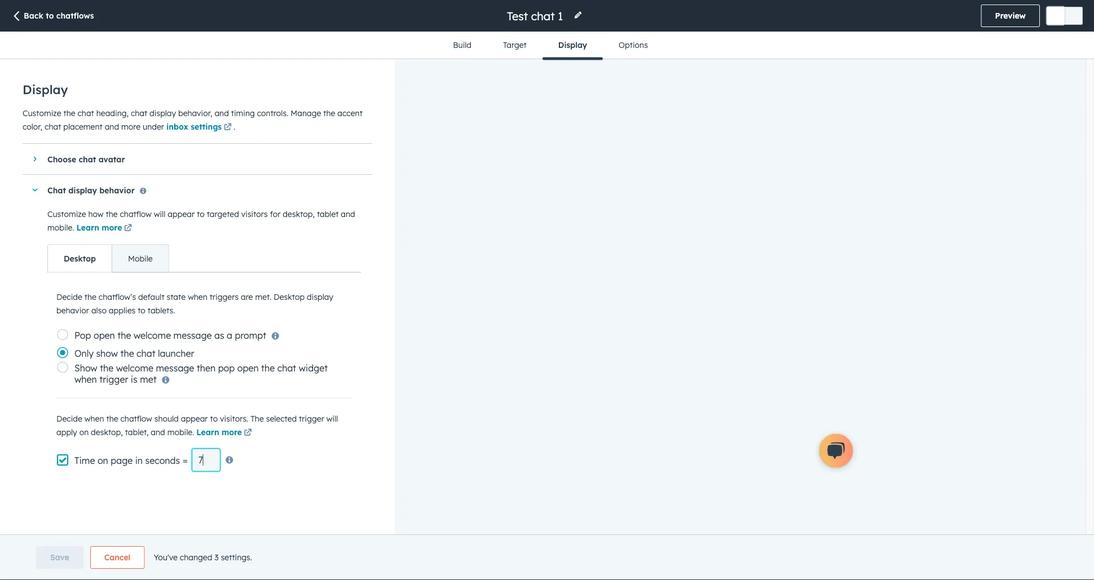 Task type: vqa. For each thing, say whether or not it's contained in the screenshot.
2nd "Link Opens In A New Window" icon from the bottom
no



Task type: describe. For each thing, give the bounding box(es) containing it.
applies
[[109, 305, 136, 315]]

0 horizontal spatial open
[[94, 330, 115, 341]]

widget
[[299, 362, 328, 374]]

on inside the decide when the chatflow should appear to visitors. the selected trigger will apply on desktop, tablet, and mobile.
[[79, 427, 89, 437]]

choose
[[47, 154, 76, 164]]

then
[[197, 362, 216, 374]]

0 horizontal spatial desktop
[[64, 253, 96, 263]]

prompt
[[235, 330, 266, 341]]

visitors
[[241, 209, 268, 219]]

show
[[74, 362, 97, 374]]

options
[[619, 40, 648, 50]]

met.
[[255, 292, 271, 302]]

the inside decide the chatflow's default state when triggers are met. desktop display behavior also applies to tablets.
[[84, 292, 96, 302]]

behavior inside chat display behavior dropdown button
[[99, 185, 135, 195]]

mobile. inside customize how the chatflow will appear to targeted visitors for desktop, tablet and mobile.
[[47, 223, 74, 233]]

link opens in a new window image for targeted
[[124, 225, 132, 233]]

pop
[[218, 362, 235, 374]]

desktop, inside customize how the chatflow will appear to targeted visitors for desktop, tablet and mobile.
[[283, 209, 315, 219]]

default
[[138, 292, 164, 302]]

chat up met
[[137, 348, 155, 359]]

target button
[[487, 32, 542, 59]]

a
[[227, 330, 232, 341]]

show
[[96, 348, 118, 359]]

learn more link for should
[[196, 426, 254, 440]]

the down show
[[100, 362, 114, 374]]

are
[[241, 292, 253, 302]]

appear for should
[[181, 414, 208, 424]]

more for when
[[222, 427, 242, 437]]

visitors.
[[220, 414, 248, 424]]

build
[[453, 40, 471, 50]]

save button
[[36, 546, 83, 569]]

inbox
[[166, 122, 188, 131]]

chat display behavior
[[47, 185, 135, 195]]

3
[[214, 553, 219, 563]]

back to chatflows button
[[11, 10, 94, 23]]

state
[[167, 292, 186, 302]]

you've
[[154, 553, 178, 563]]

caret image
[[34, 156, 36, 162]]

and inside customize how the chatflow will appear to targeted visitors for desktop, tablet and mobile.
[[341, 209, 355, 219]]

the down prompt
[[261, 362, 275, 374]]

avatar
[[98, 154, 125, 164]]

options button
[[603, 32, 664, 59]]

heading,
[[96, 108, 129, 118]]

tablet,
[[125, 427, 149, 437]]

display inside 'customize the chat heading, chat display behavior, and timing controls. manage the accent color, chat placement and more under'
[[150, 108, 176, 118]]

.
[[234, 122, 235, 131]]

cancel button
[[90, 546, 145, 569]]

time
[[74, 455, 95, 466]]

learn for should
[[196, 427, 219, 437]]

to inside decide the chatflow's default state when triggers are met. desktop display behavior also applies to tablets.
[[138, 305, 145, 315]]

trigger inside the decide when the chatflow should appear to visitors. the selected trigger will apply on desktop, tablet, and mobile.
[[299, 414, 324, 424]]

tablet
[[317, 209, 339, 219]]

inbox settings link
[[166, 121, 234, 134]]

target
[[503, 40, 527, 50]]

link opens in a new window image for learn more
[[124, 222, 132, 235]]

behavior inside decide the chatflow's default state when triggers are met. desktop display behavior also applies to tablets.
[[56, 305, 89, 315]]

preview
[[995, 11, 1026, 21]]

mobile
[[128, 253, 153, 263]]

settings
[[191, 122, 222, 131]]

tab list containing desktop
[[47, 244, 169, 273]]

launcher
[[158, 348, 194, 359]]

chat right color,
[[45, 122, 61, 131]]

will inside customize how the chatflow will appear to targeted visitors for desktop, tablet and mobile.
[[154, 209, 165, 219]]

and down the heading,
[[105, 122, 119, 131]]

message inside show the welcome message then pop open the chat widget when trigger is met
[[156, 362, 194, 374]]

met
[[140, 374, 157, 385]]

customize the chat heading, chat display behavior, and timing controls. manage the accent color, chat placement and more under
[[23, 108, 363, 131]]

triggers
[[210, 292, 239, 302]]

you've changed 3 settings.
[[154, 553, 252, 563]]

placement
[[63, 122, 102, 131]]

to inside button
[[46, 11, 54, 21]]

the inside customize how the chatflow will appear to targeted visitors for desktop, tablet and mobile.
[[106, 209, 118, 219]]

chat inside show the welcome message then pop open the chat widget when trigger is met
[[277, 362, 296, 374]]

behavior,
[[178, 108, 212, 118]]

pop open the welcome message as a prompt
[[74, 330, 266, 341]]

link opens in a new window image for visitors.
[[244, 429, 252, 437]]

apply
[[56, 427, 77, 437]]

when inside show the welcome message then pop open the chat widget when trigger is met
[[74, 374, 97, 385]]

should
[[154, 414, 179, 424]]

page
[[111, 455, 133, 466]]

to inside customize how the chatflow will appear to targeted visitors for desktop, tablet and mobile.
[[197, 209, 205, 219]]

chat up placement in the left top of the page
[[78, 108, 94, 118]]

chat
[[47, 185, 66, 195]]

learn more link for will
[[76, 222, 134, 235]]

display inside decide the chatflow's default state when triggers are met. desktop display behavior also applies to tablets.
[[307, 292, 333, 302]]

learn more for should
[[196, 427, 242, 437]]

show the welcome message then pop open the chat widget when trigger is met
[[74, 362, 328, 385]]

pop
[[74, 330, 91, 341]]

time on page in seconds =
[[74, 455, 188, 466]]

accent
[[337, 108, 363, 118]]

in
[[135, 455, 143, 466]]

targeted
[[207, 209, 239, 219]]

under
[[143, 122, 164, 131]]

the
[[251, 414, 264, 424]]

the right show
[[120, 348, 134, 359]]

and inside the decide when the chatflow should appear to visitors. the selected trigger will apply on desktop, tablet, and mobile.
[[151, 427, 165, 437]]

the inside the decide when the chatflow should appear to visitors. the selected trigger will apply on desktop, tablet, and mobile.
[[106, 414, 118, 424]]

the up placement in the left top of the page
[[63, 108, 75, 118]]

desktop link
[[48, 245, 112, 272]]



Task type: locate. For each thing, give the bounding box(es) containing it.
None text field
[[192, 449, 220, 471]]

1 vertical spatial open
[[237, 362, 259, 374]]

save
[[50, 553, 69, 563]]

2 vertical spatial when
[[84, 414, 104, 424]]

on
[[79, 427, 89, 437], [98, 455, 108, 466]]

chatflow inside the decide when the chatflow should appear to visitors. the selected trigger will apply on desktop, tablet, and mobile.
[[120, 414, 152, 424]]

caret image
[[32, 189, 38, 191]]

chatflow's
[[99, 292, 136, 302]]

1 vertical spatial on
[[98, 455, 108, 466]]

desktop inside decide the chatflow's default state when triggers are met. desktop display behavior also applies to tablets.
[[274, 292, 305, 302]]

learn more inside tab panel
[[196, 427, 242, 437]]

seconds
[[145, 455, 180, 466]]

2 vertical spatial more
[[222, 427, 242, 437]]

will inside the decide when the chatflow should appear to visitors. the selected trigger will apply on desktop, tablet, and mobile.
[[326, 414, 338, 424]]

when inside decide the chatflow's default state when triggers are met. desktop display behavior also applies to tablets.
[[188, 292, 207, 302]]

choose chat avatar
[[47, 154, 125, 164]]

and down should
[[151, 427, 165, 437]]

decide when the chatflow should appear to visitors. the selected trigger will apply on desktop, tablet, and mobile.
[[56, 414, 338, 437]]

learn more
[[76, 223, 122, 233], [196, 427, 242, 437]]

link opens in a new window image left '.'
[[224, 121, 232, 134]]

1 vertical spatial message
[[156, 362, 194, 374]]

display
[[558, 40, 587, 50], [23, 82, 68, 97]]

message up launcher
[[173, 330, 212, 341]]

back
[[24, 11, 43, 21]]

only show the chat launcher
[[74, 348, 194, 359]]

trigger right selected
[[299, 414, 324, 424]]

open right pop
[[237, 362, 259, 374]]

1 horizontal spatial link opens in a new window image
[[224, 121, 232, 134]]

learn
[[76, 223, 99, 233], [196, 427, 219, 437]]

trigger left the is at the left of page
[[99, 374, 128, 385]]

1 vertical spatial learn more link
[[196, 426, 254, 440]]

link opens in a new window image inside inbox settings link
[[224, 124, 232, 131]]

0 vertical spatial on
[[79, 427, 89, 437]]

appear inside the decide when the chatflow should appear to visitors. the selected trigger will apply on desktop, tablet, and mobile.
[[181, 414, 208, 424]]

chatflow
[[120, 209, 152, 219], [120, 414, 152, 424]]

more left under
[[121, 122, 140, 131]]

customize how the chatflow will appear to targeted visitors for desktop, tablet and mobile.
[[47, 209, 355, 233]]

customize for color,
[[23, 108, 61, 118]]

1 vertical spatial learn more
[[196, 427, 242, 437]]

manage
[[291, 108, 321, 118]]

open
[[94, 330, 115, 341], [237, 362, 259, 374]]

to left targeted
[[197, 209, 205, 219]]

1 horizontal spatial learn more
[[196, 427, 242, 437]]

customize up color,
[[23, 108, 61, 118]]

0 horizontal spatial mobile.
[[47, 223, 74, 233]]

1 horizontal spatial on
[[98, 455, 108, 466]]

1 vertical spatial appear
[[181, 414, 208, 424]]

back to chatflows
[[24, 11, 94, 21]]

0 vertical spatial behavior
[[99, 185, 135, 195]]

=
[[183, 455, 188, 466]]

0 vertical spatial welcome
[[134, 330, 171, 341]]

chat inside dropdown button
[[79, 154, 96, 164]]

is
[[131, 374, 137, 385]]

the up only show the chat launcher
[[117, 330, 131, 341]]

appear
[[168, 209, 195, 219], [181, 414, 208, 424]]

customize
[[23, 108, 61, 118], [47, 209, 86, 219]]

more down how
[[102, 223, 122, 233]]

desktop down how
[[64, 253, 96, 263]]

1 vertical spatial learn
[[196, 427, 219, 437]]

decide up the apply
[[56, 414, 82, 424]]

1 vertical spatial decide
[[56, 414, 82, 424]]

1 vertical spatial mobile.
[[167, 427, 194, 437]]

inbox settings
[[166, 122, 222, 131]]

will
[[154, 209, 165, 219], [326, 414, 338, 424]]

1 vertical spatial trigger
[[299, 414, 324, 424]]

appear down chat display behavior dropdown button on the top left of the page
[[168, 209, 195, 219]]

behavior left also
[[56, 305, 89, 315]]

to right back
[[46, 11, 54, 21]]

decide for decide the chatflow's default state when triggers are met. desktop display behavior also applies to tablets.
[[56, 292, 82, 302]]

0 vertical spatial more
[[121, 122, 140, 131]]

navigation
[[437, 32, 664, 60]]

customize inside 'customize the chat heading, chat display behavior, and timing controls. manage the accent color, chat placement and more under'
[[23, 108, 61, 118]]

for
[[270, 209, 281, 219]]

0 horizontal spatial display
[[68, 185, 97, 195]]

how
[[88, 209, 104, 219]]

display inside chat display behavior dropdown button
[[68, 185, 97, 195]]

decide
[[56, 292, 82, 302], [56, 414, 82, 424]]

decide the chatflow's default state when triggers are met. desktop display behavior also applies to tablets.
[[56, 292, 333, 315]]

chatflow up tablet,
[[120, 414, 152, 424]]

1 horizontal spatial learn more link
[[196, 426, 254, 440]]

color,
[[23, 122, 42, 131]]

chatflow inside customize how the chatflow will appear to targeted visitors for desktop, tablet and mobile.
[[120, 209, 152, 219]]

1 horizontal spatial learn
[[196, 427, 219, 437]]

when inside the decide when the chatflow should appear to visitors. the selected trigger will apply on desktop, tablet, and mobile.
[[84, 414, 104, 424]]

2 horizontal spatial display
[[307, 292, 333, 302]]

1 vertical spatial will
[[326, 414, 338, 424]]

preview button
[[981, 5, 1040, 27]]

learn inside tab panel
[[196, 427, 219, 437]]

message
[[173, 330, 212, 341], [156, 362, 194, 374]]

0 horizontal spatial behavior
[[56, 305, 89, 315]]

1 vertical spatial more
[[102, 223, 122, 233]]

more for how
[[102, 223, 122, 233]]

appear inside customize how the chatflow will appear to targeted visitors for desktop, tablet and mobile.
[[168, 209, 195, 219]]

open up show
[[94, 330, 115, 341]]

controls.
[[257, 108, 288, 118]]

0 horizontal spatial learn
[[76, 223, 99, 233]]

as
[[214, 330, 224, 341]]

0 horizontal spatial trigger
[[99, 374, 128, 385]]

choose chat avatar button
[[23, 144, 361, 174]]

0 vertical spatial link opens in a new window image
[[224, 121, 232, 134]]

display button
[[542, 32, 603, 60]]

0 vertical spatial customize
[[23, 108, 61, 118]]

chatflow for should
[[120, 414, 152, 424]]

settings.
[[221, 553, 252, 563]]

learn more link down visitors.
[[196, 426, 254, 440]]

0 horizontal spatial desktop,
[[91, 427, 123, 437]]

desktop, left tablet,
[[91, 427, 123, 437]]

0 vertical spatial appear
[[168, 209, 195, 219]]

0 horizontal spatial learn more
[[76, 223, 122, 233]]

cancel
[[104, 553, 130, 563]]

0 vertical spatial when
[[188, 292, 207, 302]]

learn more link down how
[[76, 222, 134, 235]]

learn more for will
[[76, 223, 122, 233]]

and up settings
[[215, 108, 229, 118]]

learn more down visitors.
[[196, 427, 242, 437]]

desktop,
[[283, 209, 315, 219], [91, 427, 123, 437]]

link opens in a new window image up mobile
[[124, 222, 132, 235]]

1 decide from the top
[[56, 292, 82, 302]]

the
[[63, 108, 75, 118], [323, 108, 335, 118], [106, 209, 118, 219], [84, 292, 96, 302], [117, 330, 131, 341], [120, 348, 134, 359], [100, 362, 114, 374], [261, 362, 275, 374], [106, 414, 118, 424]]

mobile link
[[112, 245, 168, 272]]

the right how
[[106, 209, 118, 219]]

desktop, inside the decide when the chatflow should appear to visitors. the selected trigger will apply on desktop, tablet, and mobile.
[[91, 427, 123, 437]]

to inside the decide when the chatflow should appear to visitors. the selected trigger will apply on desktop, tablet, and mobile.
[[210, 414, 218, 424]]

when up the time
[[84, 414, 104, 424]]

will right selected
[[326, 414, 338, 424]]

decide down desktop link
[[56, 292, 82, 302]]

link opens in a new window image for and
[[224, 124, 232, 131]]

1 vertical spatial display
[[23, 82, 68, 97]]

also
[[91, 305, 107, 315]]

the left the accent
[[323, 108, 335, 118]]

0 vertical spatial learn more
[[76, 223, 122, 233]]

1 horizontal spatial trigger
[[299, 414, 324, 424]]

0 vertical spatial mobile.
[[47, 223, 74, 233]]

only
[[74, 348, 94, 359]]

chat display behavior button
[[23, 175, 361, 205]]

None field
[[506, 8, 567, 23]]

0 horizontal spatial display
[[23, 82, 68, 97]]

0 horizontal spatial on
[[79, 427, 89, 437]]

display inside display 'button'
[[558, 40, 587, 50]]

2 vertical spatial display
[[307, 292, 333, 302]]

1 vertical spatial chatflow
[[120, 414, 152, 424]]

1 vertical spatial desktop,
[[91, 427, 123, 437]]

chatflows
[[56, 11, 94, 21]]

customize inside customize how the chatflow will appear to targeted visitors for desktop, tablet and mobile.
[[47, 209, 86, 219]]

1 horizontal spatial desktop
[[274, 292, 305, 302]]

trigger inside show the welcome message then pop open the chat widget when trigger is met
[[99, 374, 128, 385]]

chatflow for will
[[120, 209, 152, 219]]

decide inside decide the chatflow's default state when triggers are met. desktop display behavior also applies to tablets.
[[56, 292, 82, 302]]

mobile. up desktop link
[[47, 223, 74, 233]]

1 vertical spatial customize
[[47, 209, 86, 219]]

when right the state on the left bottom
[[188, 292, 207, 302]]

welcome down only show the chat launcher
[[116, 362, 153, 374]]

0 horizontal spatial will
[[154, 209, 165, 219]]

0 vertical spatial learn
[[76, 223, 99, 233]]

and right tablet
[[341, 209, 355, 219]]

1 horizontal spatial display
[[558, 40, 587, 50]]

1 horizontal spatial display
[[150, 108, 176, 118]]

timing
[[231, 108, 255, 118]]

link opens in a new window image for inbox settings
[[224, 121, 232, 134]]

message down launcher
[[156, 362, 194, 374]]

desktop, right for
[[283, 209, 315, 219]]

appear for will
[[168, 209, 195, 219]]

1 horizontal spatial mobile.
[[167, 427, 194, 437]]

learn for will
[[76, 223, 99, 233]]

1 horizontal spatial will
[[326, 414, 338, 424]]

more inside tab panel
[[222, 427, 242, 437]]

tab list
[[47, 244, 169, 273]]

decide for decide when the chatflow should appear to visitors. the selected trigger will apply on desktop, tablet, and mobile.
[[56, 414, 82, 424]]

1 vertical spatial desktop
[[274, 292, 305, 302]]

0 vertical spatial decide
[[56, 292, 82, 302]]

the up "page"
[[106, 414, 118, 424]]

1 horizontal spatial behavior
[[99, 185, 135, 195]]

tablets.
[[148, 305, 175, 315]]

and
[[215, 108, 229, 118], [105, 122, 119, 131], [341, 209, 355, 219], [151, 427, 165, 437]]

link opens in a new window image
[[224, 121, 232, 134], [124, 222, 132, 235]]

0 vertical spatial open
[[94, 330, 115, 341]]

customize for mobile.
[[47, 209, 86, 219]]

when down only
[[74, 374, 97, 385]]

the up also
[[84, 292, 96, 302]]

1 horizontal spatial open
[[237, 362, 259, 374]]

chat
[[78, 108, 94, 118], [131, 108, 147, 118], [45, 122, 61, 131], [79, 154, 96, 164], [137, 348, 155, 359], [277, 362, 296, 374]]

1 vertical spatial welcome
[[116, 362, 153, 374]]

0 horizontal spatial link opens in a new window image
[[124, 222, 132, 235]]

on right the time
[[98, 455, 108, 466]]

0 vertical spatial desktop
[[64, 253, 96, 263]]

0 vertical spatial chatflow
[[120, 209, 152, 219]]

changed
[[180, 553, 212, 563]]

0 vertical spatial display
[[150, 108, 176, 118]]

1 horizontal spatial desktop,
[[283, 209, 315, 219]]

to
[[46, 11, 54, 21], [197, 209, 205, 219], [138, 305, 145, 315], [210, 414, 218, 424]]

0 vertical spatial learn more link
[[76, 222, 134, 235]]

1 vertical spatial link opens in a new window image
[[124, 222, 132, 235]]

0 vertical spatial message
[[173, 330, 212, 341]]

chat left avatar
[[79, 154, 96, 164]]

0 horizontal spatial learn more link
[[76, 222, 134, 235]]

desktop right met. at the left bottom
[[274, 292, 305, 302]]

learn more link
[[76, 222, 134, 235], [196, 426, 254, 440]]

trigger
[[99, 374, 128, 385], [299, 414, 324, 424]]

more down visitors.
[[222, 427, 242, 437]]

tab panel containing pop open the welcome message as a prompt
[[47, 272, 361, 480]]

0 vertical spatial display
[[558, 40, 587, 50]]

to down the default
[[138, 305, 145, 315]]

more inside 'customize the chat heading, chat display behavior, and timing controls. manage the accent color, chat placement and more under'
[[121, 122, 140, 131]]

open inside show the welcome message then pop open the chat widget when trigger is met
[[237, 362, 259, 374]]

to left visitors.
[[210, 414, 218, 424]]

behavior
[[99, 185, 135, 195], [56, 305, 89, 315]]

learn more link inside tab panel
[[196, 426, 254, 440]]

welcome up only show the chat launcher
[[134, 330, 171, 341]]

learn more down how
[[76, 223, 122, 233]]

0 vertical spatial will
[[154, 209, 165, 219]]

chat up under
[[131, 108, 147, 118]]

behavior down avatar
[[99, 185, 135, 195]]

on right the apply
[[79, 427, 89, 437]]

chatflow right how
[[120, 209, 152, 219]]

mobile. inside the decide when the chatflow should appear to visitors. the selected trigger will apply on desktop, tablet, and mobile.
[[167, 427, 194, 437]]

mobile. down should
[[167, 427, 194, 437]]

2 decide from the top
[[56, 414, 82, 424]]

tab panel
[[47, 272, 361, 480]]

decide inside the decide when the chatflow should appear to visitors. the selected trigger will apply on desktop, tablet, and mobile.
[[56, 414, 82, 424]]

more
[[121, 122, 140, 131], [102, 223, 122, 233], [222, 427, 242, 437]]

customize down chat
[[47, 209, 86, 219]]

welcome inside show the welcome message then pop open the chat widget when trigger is met
[[116, 362, 153, 374]]

desktop
[[64, 253, 96, 263], [274, 292, 305, 302]]

1 vertical spatial when
[[74, 374, 97, 385]]

build button
[[437, 32, 487, 59]]

link opens in a new window image
[[224, 124, 232, 131], [124, 225, 132, 233], [244, 426, 252, 440], [244, 429, 252, 437]]

navigation containing build
[[437, 32, 664, 60]]

0 vertical spatial desktop,
[[283, 209, 315, 219]]

will down chat display behavior dropdown button on the top left of the page
[[154, 209, 165, 219]]

appear right should
[[181, 414, 208, 424]]

chat left "widget"
[[277, 362, 296, 374]]

selected
[[266, 414, 297, 424]]

1 vertical spatial display
[[68, 185, 97, 195]]

0 vertical spatial trigger
[[99, 374, 128, 385]]

1 vertical spatial behavior
[[56, 305, 89, 315]]



